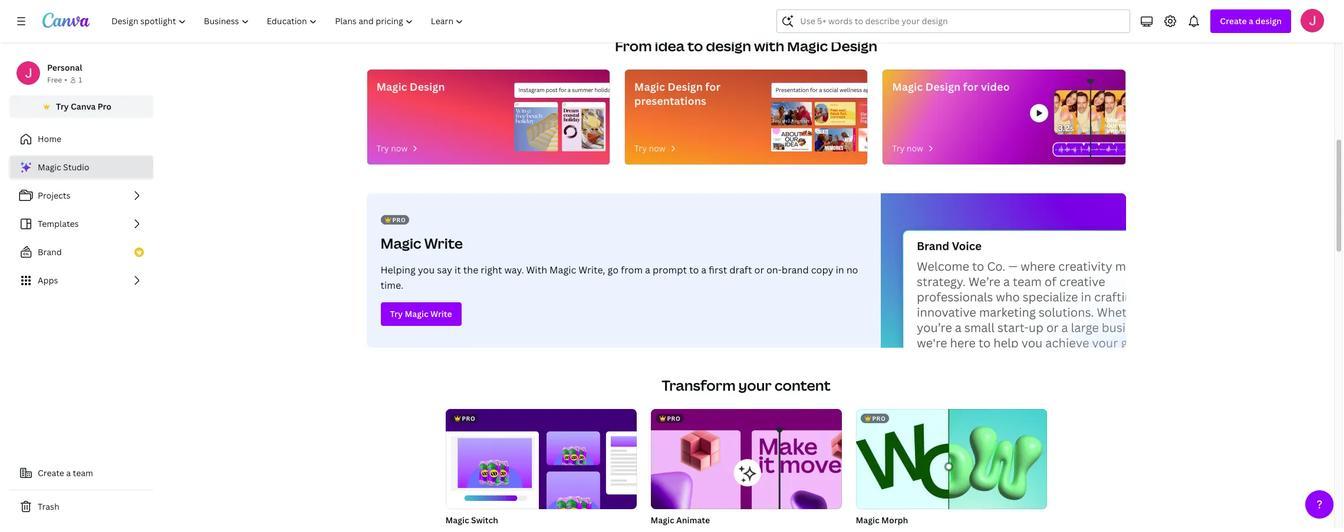 Task type: describe. For each thing, give the bounding box(es) containing it.
apps
[[38, 275, 58, 286]]

create for create a design
[[1221, 15, 1247, 27]]

magic for magic animate
[[651, 515, 675, 526]]

from
[[615, 36, 652, 55]]

Search search field
[[801, 10, 1107, 32]]

magic design for video
[[893, 80, 1010, 94]]

create a team
[[38, 468, 93, 479]]

magic write
[[381, 234, 463, 253]]

magic design for presentations
[[635, 80, 721, 108]]

you
[[418, 264, 435, 277]]

•
[[64, 75, 67, 85]]

magic for magic design for video
[[893, 80, 923, 94]]

home link
[[9, 127, 153, 151]]

say
[[437, 264, 452, 277]]

helping you say it the right way. with magic write, go from a prompt to a first draft or on-brand copy in no time.
[[381, 264, 859, 292]]

try for magic design for video
[[893, 143, 905, 154]]

magic animate
[[651, 515, 710, 526]]

design for magic design for presentations
[[668, 80, 703, 94]]

pro for 'magic animate' image in the bottom of the page
[[667, 415, 681, 423]]

copy
[[811, 264, 834, 277]]

1
[[78, 75, 82, 85]]

now for magic design
[[391, 143, 408, 154]]

team
[[73, 468, 93, 479]]

home
[[38, 133, 61, 145]]

magic inside the try magic write button
[[405, 308, 429, 320]]

now for magic design for video
[[907, 143, 924, 154]]

try magic write
[[390, 308, 452, 320]]

try magic write button
[[381, 303, 462, 326]]

morph
[[882, 515, 909, 526]]

design for magic design
[[410, 80, 445, 94]]

a inside dropdown button
[[1249, 15, 1254, 27]]

from
[[621, 264, 643, 277]]

brand
[[38, 247, 62, 258]]

pro
[[98, 101, 111, 112]]

pro for magic morph image
[[873, 415, 886, 423]]

james peterson image
[[1301, 9, 1325, 32]]

helping
[[381, 264, 416, 277]]

or
[[755, 264, 764, 277]]

magic for magic design for presentations
[[635, 80, 665, 94]]

with
[[754, 36, 785, 55]]

it
[[455, 264, 461, 277]]

brand link
[[9, 241, 153, 264]]

time.
[[381, 279, 404, 292]]

0 vertical spatial to
[[688, 36, 703, 55]]

transform your content
[[662, 376, 831, 395]]

go
[[608, 264, 619, 277]]

list containing magic studio
[[9, 156, 153, 293]]

switch
[[471, 515, 498, 526]]

pro group for magic switch
[[446, 409, 637, 510]]

studio
[[63, 162, 89, 173]]

projects link
[[9, 184, 153, 208]]

prompt
[[653, 264, 687, 277]]

write inside button
[[431, 308, 452, 320]]

a inside button
[[66, 468, 71, 479]]

brand
[[782, 264, 809, 277]]



Task type: vqa. For each thing, say whether or not it's contained in the screenshot.
Try corresponding to Magic Design for presentations
yes



Task type: locate. For each thing, give the bounding box(es) containing it.
try for magic design for presentations
[[635, 143, 647, 154]]

magic inside helping you say it the right way. with magic write, go from a prompt to a first draft or on-brand copy in no time.
[[550, 264, 577, 277]]

3 pro group from the left
[[856, 409, 1047, 510]]

magic animate image
[[651, 409, 842, 510]]

1 vertical spatial design
[[706, 36, 751, 55]]

projects
[[38, 190, 70, 201]]

for left 'video'
[[964, 80, 979, 94]]

2 horizontal spatial try now
[[893, 143, 924, 154]]

magic studio link
[[9, 156, 153, 179]]

create a design button
[[1211, 9, 1292, 33]]

0 horizontal spatial for
[[706, 80, 721, 94]]

1 horizontal spatial create
[[1221, 15, 1247, 27]]

1 vertical spatial write
[[431, 308, 452, 320]]

design left james peterson 'icon'
[[1256, 15, 1282, 27]]

write
[[424, 234, 463, 253], [431, 308, 452, 320]]

0 vertical spatial design
[[1256, 15, 1282, 27]]

try now for magic design
[[377, 143, 408, 154]]

None search field
[[777, 9, 1131, 33]]

on-
[[767, 264, 782, 277]]

2 horizontal spatial now
[[907, 143, 924, 154]]

content
[[775, 376, 831, 395]]

pro group
[[446, 409, 637, 510], [651, 409, 842, 510], [856, 409, 1047, 510]]

list
[[9, 156, 153, 293]]

templates link
[[9, 212, 153, 236]]

pro inside magic switch group
[[462, 415, 476, 423]]

now
[[391, 143, 408, 154], [649, 143, 666, 154], [907, 143, 924, 154]]

for for presentations
[[706, 80, 721, 94]]

magic inside magic morph group
[[856, 515, 880, 526]]

3 try now from the left
[[893, 143, 924, 154]]

for for video
[[964, 80, 979, 94]]

0 horizontal spatial try now
[[377, 143, 408, 154]]

magic for magic switch
[[446, 515, 469, 526]]

design
[[831, 36, 878, 55], [410, 80, 445, 94], [668, 80, 703, 94], [926, 80, 961, 94]]

0 horizontal spatial design
[[706, 36, 751, 55]]

0 vertical spatial create
[[1221, 15, 1247, 27]]

to inside helping you say it the right way. with magic write, go from a prompt to a first draft or on-brand copy in no time.
[[690, 264, 699, 277]]

create inside button
[[38, 468, 64, 479]]

the
[[463, 264, 479, 277]]

create inside dropdown button
[[1221, 15, 1247, 27]]

design for magic design for video
[[926, 80, 961, 94]]

way.
[[505, 264, 524, 277]]

try inside "button"
[[56, 101, 69, 112]]

free
[[47, 75, 62, 85]]

transform
[[662, 376, 736, 395]]

1 vertical spatial to
[[690, 264, 699, 277]]

idea
[[655, 36, 685, 55]]

to left first
[[690, 264, 699, 277]]

magic for magic design
[[377, 80, 407, 94]]

templates
[[38, 218, 79, 229]]

magic for magic studio
[[38, 162, 61, 173]]

1 horizontal spatial now
[[649, 143, 666, 154]]

create a design
[[1221, 15, 1282, 27]]

1 horizontal spatial try now
[[635, 143, 666, 154]]

magic switch
[[446, 515, 498, 526]]

for inside magic design for presentations
[[706, 80, 721, 94]]

0 horizontal spatial create
[[38, 468, 64, 479]]

pro for magic switch 'image' on the left of the page
[[462, 415, 476, 423]]

with
[[526, 264, 547, 277]]

write up say
[[424, 234, 463, 253]]

right
[[481, 264, 502, 277]]

no
[[847, 264, 859, 277]]

design inside dropdown button
[[1256, 15, 1282, 27]]

magic inside list
[[38, 162, 61, 173]]

magic inside magic design for presentations
[[635, 80, 665, 94]]

trash
[[38, 501, 59, 513]]

presentations
[[635, 94, 707, 108]]

video
[[981, 80, 1010, 94]]

magic design
[[377, 80, 445, 94]]

for
[[706, 80, 721, 94], [964, 80, 979, 94]]

1 pro group from the left
[[446, 409, 637, 510]]

2 try now from the left
[[635, 143, 666, 154]]

2 pro group from the left
[[651, 409, 842, 510]]

trash link
[[9, 495, 153, 519]]

create a team button
[[9, 462, 153, 485]]

pro inside magic animate group
[[667, 415, 681, 423]]

magic
[[788, 36, 828, 55], [377, 80, 407, 94], [635, 80, 665, 94], [893, 80, 923, 94], [38, 162, 61, 173], [381, 234, 421, 253], [550, 264, 577, 277], [405, 308, 429, 320], [446, 515, 469, 526], [651, 515, 675, 526], [856, 515, 880, 526]]

2 for from the left
[[964, 80, 979, 94]]

1 vertical spatial create
[[38, 468, 64, 479]]

design left with
[[706, 36, 751, 55]]

top level navigation element
[[104, 9, 474, 33]]

animate
[[677, 515, 710, 526]]

try now for magic design for video
[[893, 143, 924, 154]]

free •
[[47, 75, 67, 85]]

1 for from the left
[[706, 80, 721, 94]]

personal
[[47, 62, 82, 73]]

1 horizontal spatial for
[[964, 80, 979, 94]]

try for magic design
[[377, 143, 389, 154]]

2 horizontal spatial pro group
[[856, 409, 1047, 510]]

in
[[836, 264, 845, 277]]

now for magic design for presentations
[[649, 143, 666, 154]]

try inside button
[[390, 308, 403, 320]]

try
[[56, 101, 69, 112], [377, 143, 389, 154], [635, 143, 647, 154], [893, 143, 905, 154], [390, 308, 403, 320]]

your
[[739, 376, 772, 395]]

1 horizontal spatial design
[[1256, 15, 1282, 27]]

try canva pro button
[[9, 96, 153, 118]]

magic morph
[[856, 515, 909, 526]]

for down from idea to design with magic design
[[706, 80, 721, 94]]

pro
[[393, 216, 406, 224], [462, 415, 476, 423], [667, 415, 681, 423], [873, 415, 886, 423]]

from idea to design with magic design
[[615, 36, 878, 55]]

1 try now from the left
[[377, 143, 408, 154]]

magic switch image
[[446, 409, 637, 510]]

magic for magic write
[[381, 234, 421, 253]]

0 horizontal spatial now
[[391, 143, 408, 154]]

write,
[[579, 264, 606, 277]]

pro group for magic animate
[[651, 409, 842, 510]]

try now for magic design for presentations
[[635, 143, 666, 154]]

1 now from the left
[[391, 143, 408, 154]]

a
[[1249, 15, 1254, 27], [645, 264, 651, 277], [701, 264, 707, 277], [66, 468, 71, 479]]

canva
[[71, 101, 96, 112]]

magic for magic morph
[[856, 515, 880, 526]]

design
[[1256, 15, 1282, 27], [706, 36, 751, 55]]

magic morph image
[[856, 409, 1047, 510]]

magic morph group
[[856, 409, 1047, 529]]

magic inside magic switch group
[[446, 515, 469, 526]]

magic inside magic animate group
[[651, 515, 675, 526]]

draft
[[730, 264, 752, 277]]

pro inside magic morph group
[[873, 415, 886, 423]]

0 horizontal spatial pro group
[[446, 409, 637, 510]]

to
[[688, 36, 703, 55], [690, 264, 699, 277]]

magic studio
[[38, 162, 89, 173]]

write down say
[[431, 308, 452, 320]]

to right idea
[[688, 36, 703, 55]]

try canva pro
[[56, 101, 111, 112]]

2 now from the left
[[649, 143, 666, 154]]

1 horizontal spatial pro group
[[651, 409, 842, 510]]

magic switch group
[[446, 409, 637, 529]]

create
[[1221, 15, 1247, 27], [38, 468, 64, 479]]

3 now from the left
[[907, 143, 924, 154]]

first
[[709, 264, 727, 277]]

0 vertical spatial write
[[424, 234, 463, 253]]

apps link
[[9, 269, 153, 293]]

magic animate group
[[651, 409, 842, 529]]

try now
[[377, 143, 408, 154], [635, 143, 666, 154], [893, 143, 924, 154]]

design inside magic design for presentations
[[668, 80, 703, 94]]

create for create a team
[[38, 468, 64, 479]]



